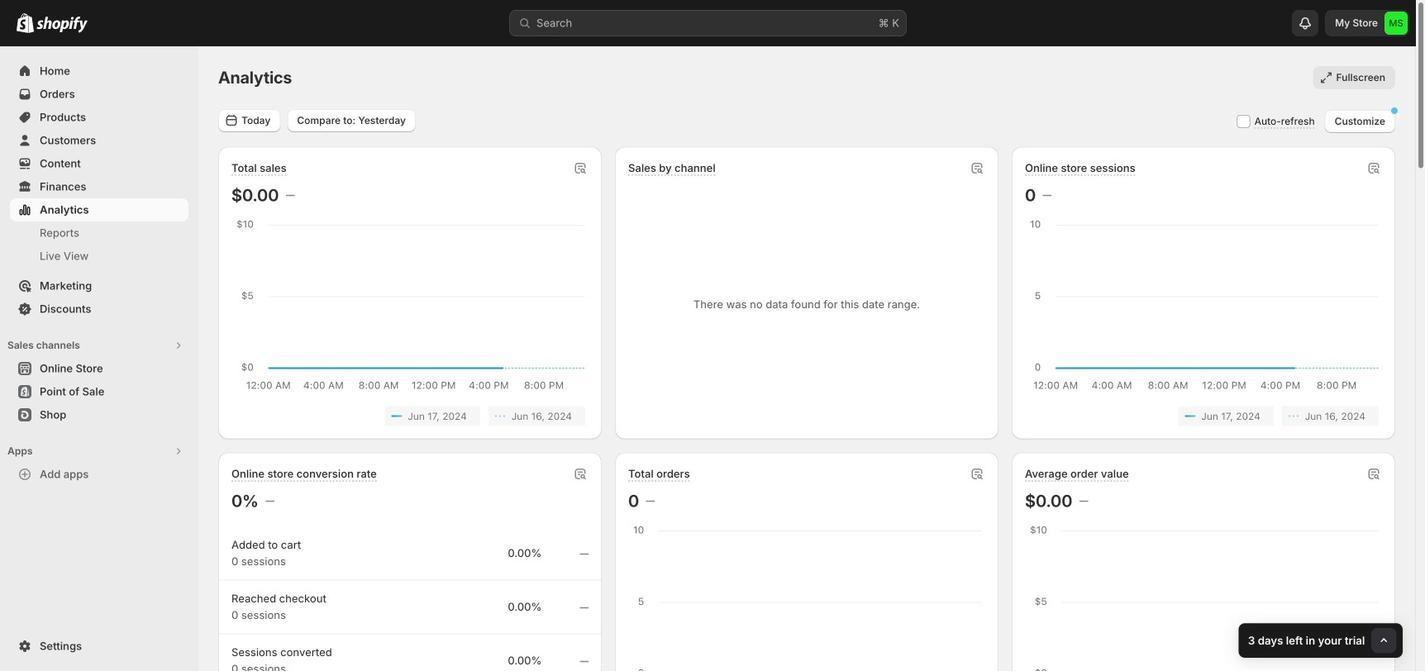 Task type: describe. For each thing, give the bounding box(es) containing it.
2 list from the left
[[1029, 406, 1380, 426]]

1 horizontal spatial shopify image
[[36, 16, 88, 33]]

my store image
[[1385, 12, 1408, 35]]



Task type: vqa. For each thing, say whether or not it's contained in the screenshot.
left LIST
yes



Task type: locate. For each thing, give the bounding box(es) containing it.
0 horizontal spatial list
[[235, 406, 586, 426]]

shopify image
[[17, 13, 34, 33], [36, 16, 88, 33]]

0 horizontal spatial shopify image
[[17, 13, 34, 33]]

list
[[235, 406, 586, 426], [1029, 406, 1380, 426]]

1 list from the left
[[235, 406, 586, 426]]

1 horizontal spatial list
[[1029, 406, 1380, 426]]



